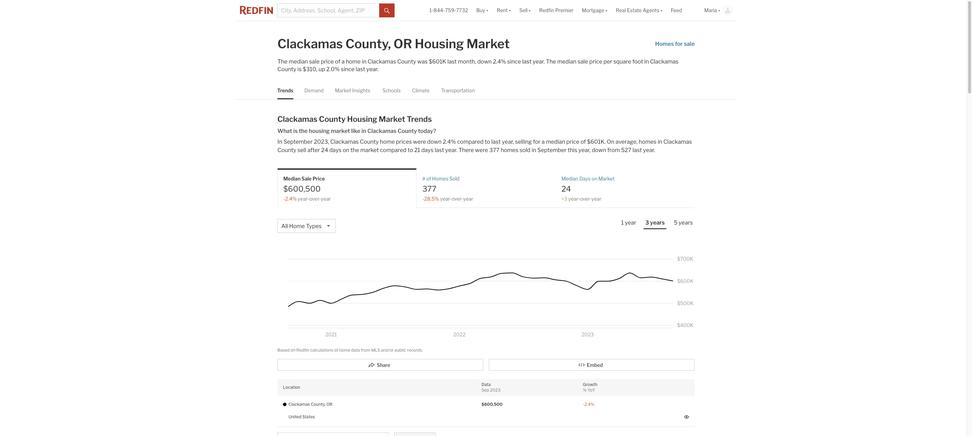 Task type: vqa. For each thing, say whether or not it's contained in the screenshot.
See in the button
no



Task type: locate. For each thing, give the bounding box(es) containing it.
1 the from the left
[[278, 58, 288, 65]]

1 vertical spatial homes
[[432, 176, 449, 182]]

1 vertical spatial home
[[380, 139, 395, 146]]

2.4%
[[493, 58, 506, 65], [443, 139, 456, 146], [285, 196, 297, 202], [585, 402, 595, 408]]

county down in
[[278, 147, 296, 154]]

1 horizontal spatial from
[[608, 147, 620, 154]]

market left insights
[[335, 88, 352, 94]]

schools link
[[383, 82, 401, 100]]

▾ right agents
[[661, 7, 663, 13]]

1 over- from the left
[[310, 196, 321, 202]]

3 over- from the left
[[580, 196, 592, 202]]

24 up +3 at the right top of the page
[[562, 185, 571, 194]]

1 horizontal spatial median
[[562, 176, 579, 182]]

0 horizontal spatial trends
[[278, 88, 294, 94]]

data
[[351, 348, 360, 353]]

sale down feed button
[[684, 41, 695, 47]]

1 horizontal spatial years
[[679, 220, 693, 226]]

24
[[321, 147, 328, 154], [562, 185, 571, 194]]

6 ▾ from the left
[[719, 7, 721, 13]]

home
[[346, 58, 361, 65], [380, 139, 395, 146], [339, 348, 351, 353]]

year, right this
[[579, 147, 591, 154]]

compared down "prices"
[[380, 147, 407, 154]]

homes left sold on the right top
[[501, 147, 519, 154]]

climate link
[[413, 82, 430, 100]]

1 days from the left
[[330, 147, 342, 154]]

0 horizontal spatial redfin
[[297, 348, 309, 353]]

0 vertical spatial $600,500
[[284, 185, 321, 194]]

year- for $600,500
[[298, 196, 310, 202]]

buy ▾
[[477, 7, 489, 13]]

2 the from the left
[[546, 58, 556, 65]]

the
[[299, 128, 308, 135], [351, 147, 359, 154]]

21
[[415, 147, 420, 154]]

transportation link
[[442, 82, 475, 100]]

1 horizontal spatial a
[[542, 139, 545, 146]]

real estate agents ▾ link
[[616, 0, 663, 21]]

all home types
[[281, 223, 322, 230]]

year- right the 28.5%
[[440, 196, 452, 202]]

1 horizontal spatial 24
[[562, 185, 571, 194]]

0 horizontal spatial homes
[[501, 147, 519, 154]]

0 horizontal spatial a
[[342, 58, 345, 65]]

▾ right 'rent'
[[509, 7, 511, 13]]

sell ▾ button
[[516, 0, 535, 21]]

1 horizontal spatial market
[[361, 147, 379, 154]]

after
[[308, 147, 320, 154]]

what
[[278, 128, 292, 135]]

market
[[467, 36, 510, 51], [335, 88, 352, 94], [379, 115, 405, 124], [599, 176, 615, 182]]

redfin
[[540, 7, 555, 13], [297, 348, 309, 353]]

year,
[[502, 139, 514, 146], [579, 147, 591, 154]]

for
[[676, 41, 683, 47], [533, 139, 541, 146]]

sale up $310,
[[309, 58, 320, 65]]

home
[[289, 223, 305, 230]]

market inside median days on market 24 +3 year-over-year
[[599, 176, 615, 182]]

over-
[[310, 196, 321, 202], [452, 196, 464, 202], [580, 196, 592, 202]]

0 horizontal spatial over-
[[310, 196, 321, 202]]

to
[[485, 139, 490, 146], [408, 147, 413, 154]]

records.
[[407, 348, 423, 353]]

1 horizontal spatial redfin
[[540, 7, 555, 13]]

377 right "there" at the top of the page
[[490, 147, 500, 154]]

0 vertical spatial a
[[342, 58, 345, 65]]

on down what is the housing market like in clackamas county today?
[[343, 147, 350, 154]]

transportation
[[442, 88, 475, 94]]

1 median from the left
[[284, 176, 301, 182]]

▾ right mortgage
[[606, 7, 608, 13]]

county left was
[[398, 58, 416, 65]]

redfin premier
[[540, 7, 574, 13]]

market inside in september 2023, clackamas county home prices were down 2.4% compared to last year, selling for a median price of $601k. on average, homes in clackamas county sell after 24 days on the market compared to 21 days last year. there were 377 homes sold in september this year, down from 527 last year.
[[361, 147, 379, 154]]

foot
[[633, 58, 644, 65]]

location
[[283, 385, 300, 391]]

home inside the median sale price of a home in clackamas county was $601k last month, down 2.4% since last year. the median sale price per square foot in clackamas county is $310, up 2.0% since last year.
[[346, 58, 361, 65]]

0 vertical spatial housing
[[415, 36, 464, 51]]

2 median from the left
[[562, 176, 579, 182]]

price
[[313, 176, 325, 182]]

$600,500 down 2023
[[482, 402, 503, 408]]

2 vertical spatial on
[[291, 348, 296, 353]]

over- down "days"
[[580, 196, 592, 202]]

0 vertical spatial is
[[298, 66, 302, 73]]

2 vertical spatial down
[[592, 147, 607, 154]]

0 vertical spatial market
[[331, 128, 350, 135]]

▾ right maria
[[719, 7, 721, 13]]

year- inside median days on market 24 +3 year-over-year
[[569, 196, 580, 202]]

0 horizontal spatial the
[[299, 128, 308, 135]]

year- for 24
[[569, 196, 580, 202]]

year- inside median sale price $600,500 -2.4% year-over-year
[[298, 196, 310, 202]]

market insights
[[335, 88, 371, 94]]

data sep 2023
[[482, 383, 501, 393]]

1 vertical spatial a
[[542, 139, 545, 146]]

a up market insights
[[342, 58, 345, 65]]

of right the #
[[427, 176, 431, 182]]

year- down the sale
[[298, 196, 310, 202]]

county, for clackamas county, or housing market
[[346, 36, 391, 51]]

down down the $601k.
[[592, 147, 607, 154]]

on inside median days on market 24 +3 year-over-year
[[592, 176, 598, 182]]

28.5%
[[425, 196, 439, 202]]

1 ▾ from the left
[[487, 7, 489, 13]]

1 vertical spatial on
[[592, 176, 598, 182]]

in right average,
[[658, 139, 663, 146]]

0 vertical spatial home
[[346, 58, 361, 65]]

mortgage
[[582, 7, 605, 13]]

1 horizontal spatial were
[[475, 147, 488, 154]]

3 year- from the left
[[569, 196, 580, 202]]

september left this
[[538, 147, 567, 154]]

0 vertical spatial 377
[[490, 147, 500, 154]]

1 horizontal spatial homes
[[639, 139, 657, 146]]

1 horizontal spatial for
[[676, 41, 683, 47]]

the
[[278, 58, 288, 65], [546, 58, 556, 65]]

0 vertical spatial redfin
[[540, 7, 555, 13]]

down down "today?"
[[428, 139, 442, 146]]

county up housing at top left
[[319, 115, 346, 124]]

0 horizontal spatial median
[[284, 176, 301, 182]]

0 vertical spatial county,
[[346, 36, 391, 51]]

1 vertical spatial to
[[408, 147, 413, 154]]

0 horizontal spatial 377
[[423, 185, 437, 194]]

demand link
[[305, 82, 324, 100]]

insights
[[353, 88, 371, 94]]

over- inside # of homes sold 377 -28.5% year-over-year
[[452, 196, 464, 202]]

median for $600,500
[[284, 176, 301, 182]]

0 vertical spatial or
[[394, 36, 412, 51]]

over- down price
[[310, 196, 321, 202]]

years inside button
[[679, 220, 693, 226]]

growth
[[583, 383, 598, 388]]

down right "month,"
[[478, 58, 492, 65]]

1 horizontal spatial county,
[[346, 36, 391, 51]]

0 horizontal spatial were
[[413, 139, 426, 146]]

2 over- from the left
[[452, 196, 464, 202]]

county, for clackamas county, or
[[311, 402, 326, 408]]

1 horizontal spatial or
[[394, 36, 412, 51]]

were right "there" at the top of the page
[[475, 147, 488, 154]]

0 vertical spatial to
[[485, 139, 490, 146]]

years
[[651, 220, 665, 226], [679, 220, 693, 226]]

over- down sold
[[452, 196, 464, 202]]

housing up what is the housing market like in clackamas county today?
[[347, 115, 377, 124]]

1 horizontal spatial $600,500
[[482, 402, 503, 408]]

year- inside # of homes sold 377 -28.5% year-over-year
[[440, 196, 452, 202]]

homes inside # of homes sold 377 -28.5% year-over-year
[[432, 176, 449, 182]]

1 vertical spatial housing
[[347, 115, 377, 124]]

4 ▾ from the left
[[606, 7, 608, 13]]

sale
[[684, 41, 695, 47], [309, 58, 320, 65], [578, 58, 589, 65]]

buy
[[477, 7, 485, 13]]

rent ▾ button
[[497, 0, 511, 21]]

days right 21
[[422, 147, 434, 154]]

the inside in september 2023, clackamas county home prices were down 2.4% compared to last year, selling for a median price of $601k. on average, homes in clackamas county sell after 24 days on the market compared to 21 days last year. there were 377 homes sold in september this year, down from 527 last year.
[[351, 147, 359, 154]]

0 vertical spatial on
[[343, 147, 350, 154]]

▾ for buy ▾
[[487, 7, 489, 13]]

down
[[478, 58, 492, 65], [428, 139, 442, 146], [592, 147, 607, 154]]

from down on
[[608, 147, 620, 154]]

like
[[351, 128, 361, 135]]

sell ▾ button
[[520, 0, 531, 21]]

1 horizontal spatial year-
[[440, 196, 452, 202]]

home left "prices"
[[380, 139, 395, 146]]

0 vertical spatial compared
[[457, 139, 484, 146]]

2.4% inside median sale price $600,500 -2.4% year-over-year
[[285, 196, 297, 202]]

housing
[[415, 36, 464, 51], [347, 115, 377, 124]]

year inside median sale price $600,500 -2.4% year-over-year
[[321, 196, 331, 202]]

of inside # of homes sold 377 -28.5% year-over-year
[[427, 176, 431, 182]]

2 horizontal spatial over-
[[580, 196, 592, 202]]

2 horizontal spatial down
[[592, 147, 607, 154]]

1 horizontal spatial price
[[567, 139, 580, 146]]

0 horizontal spatial sale
[[309, 58, 320, 65]]

the left housing at top left
[[299, 128, 308, 135]]

sold
[[520, 147, 531, 154]]

of right calculations
[[334, 348, 339, 353]]

county
[[398, 58, 416, 65], [278, 66, 296, 73], [319, 115, 346, 124], [398, 128, 417, 135], [360, 139, 379, 146], [278, 147, 296, 154]]

is left $310,
[[298, 66, 302, 73]]

- down the #
[[423, 196, 425, 202]]

1 vertical spatial county,
[[311, 402, 326, 408]]

$600,500 down the sale
[[284, 185, 321, 194]]

redfin left calculations
[[297, 348, 309, 353]]

year inside median days on market 24 +3 year-over-year
[[592, 196, 602, 202]]

2 years from the left
[[679, 220, 693, 226]]

years inside "button"
[[651, 220, 665, 226]]

trends
[[278, 88, 294, 94], [407, 115, 432, 124]]

Add Location search field
[[278, 433, 389, 437]]

2 ▾ from the left
[[509, 7, 511, 13]]

years for 3 years
[[651, 220, 665, 226]]

1 vertical spatial compared
[[380, 147, 407, 154]]

2 horizontal spatial on
[[592, 176, 598, 182]]

3 ▾ from the left
[[529, 7, 531, 13]]

or for clackamas county, or housing market
[[394, 36, 412, 51]]

of left the $601k.
[[581, 139, 586, 146]]

1 horizontal spatial down
[[478, 58, 492, 65]]

0 horizontal spatial the
[[278, 58, 288, 65]]

days right the after on the left top of page
[[330, 147, 342, 154]]

1-
[[430, 7, 434, 13]]

over- inside median sale price $600,500 -2.4% year-over-year
[[310, 196, 321, 202]]

homes for sale
[[656, 41, 695, 47]]

median inside median days on market 24 +3 year-over-year
[[562, 176, 579, 182]]

1 year- from the left
[[298, 196, 310, 202]]

price
[[321, 58, 334, 65], [590, 58, 603, 65], [567, 139, 580, 146]]

year- right +3 at the right top of the page
[[569, 196, 580, 202]]

sell ▾
[[520, 7, 531, 13]]

on inside in september 2023, clackamas county home prices were down 2.4% compared to last year, selling for a median price of $601k. on average, homes in clackamas county sell after 24 days on the market compared to 21 days last year. there were 377 homes sold in september this year, down from 527 last year.
[[343, 147, 350, 154]]

1 year button
[[620, 220, 639, 229]]

home left data
[[339, 348, 351, 353]]

redfin left premier
[[540, 7, 555, 13]]

is
[[298, 66, 302, 73], [293, 128, 298, 135]]

2023
[[490, 388, 501, 393]]

1 years from the left
[[651, 220, 665, 226]]

sale left "per"
[[578, 58, 589, 65]]

- up all
[[284, 196, 285, 202]]

years right 5
[[679, 220, 693, 226]]

0 vertical spatial year,
[[502, 139, 514, 146]]

were
[[413, 139, 426, 146], [475, 147, 488, 154]]

0 vertical spatial down
[[478, 58, 492, 65]]

▾ right buy
[[487, 7, 489, 13]]

the down like
[[351, 147, 359, 154]]

1-844-759-7732 link
[[430, 7, 468, 13]]

market down what is the housing market like in clackamas county today?
[[361, 147, 379, 154]]

377 up the 28.5%
[[423, 185, 437, 194]]

1 vertical spatial market
[[361, 147, 379, 154]]

over- for $600,500
[[310, 196, 321, 202]]

▾ for maria ▾
[[719, 7, 721, 13]]

median inside in september 2023, clackamas county home prices were down 2.4% compared to last year, selling for a median price of $601k. on average, homes in clackamas county sell after 24 days on the market compared to 21 days last year. there were 377 homes sold in september this year, down from 527 last year.
[[546, 139, 566, 146]]

0 horizontal spatial or
[[327, 402, 333, 408]]

compared up "there" at the top of the page
[[457, 139, 484, 146]]

market right "days"
[[599, 176, 615, 182]]

from right data
[[361, 348, 370, 353]]

2 days from the left
[[422, 147, 434, 154]]

377 inside # of homes sold 377 -28.5% year-over-year
[[423, 185, 437, 194]]

homes
[[656, 41, 674, 47], [432, 176, 449, 182]]

year, left selling at right
[[502, 139, 514, 146]]

market left like
[[331, 128, 350, 135]]

1 horizontal spatial the
[[351, 147, 359, 154]]

for right selling at right
[[533, 139, 541, 146]]

▾ right the sell
[[529, 7, 531, 13]]

2 horizontal spatial sale
[[684, 41, 695, 47]]

844-
[[434, 7, 445, 13]]

2 horizontal spatial -
[[583, 402, 585, 408]]

1 vertical spatial 24
[[562, 185, 571, 194]]

for down feed
[[676, 41, 683, 47]]

trends left demand
[[278, 88, 294, 94]]

1 horizontal spatial september
[[538, 147, 567, 154]]

1 horizontal spatial the
[[546, 58, 556, 65]]

0 vertical spatial the
[[299, 128, 308, 135]]

homes right average,
[[639, 139, 657, 146]]

0 horizontal spatial down
[[428, 139, 442, 146]]

trends up "today?"
[[407, 115, 432, 124]]

1 vertical spatial down
[[428, 139, 442, 146]]

median left the sale
[[284, 176, 301, 182]]

all
[[281, 223, 288, 230]]

-
[[284, 196, 285, 202], [423, 196, 425, 202], [583, 402, 585, 408]]

1 horizontal spatial days
[[422, 147, 434, 154]]

0 horizontal spatial days
[[330, 147, 342, 154]]

over- inside median days on market 24 +3 year-over-year
[[580, 196, 592, 202]]

based on redfin calculations of home data from mls and/or public records.
[[278, 348, 423, 353]]

year inside # of homes sold 377 -28.5% year-over-year
[[464, 196, 474, 202]]

2.4% inside in september 2023, clackamas county home prices were down 2.4% compared to last year, selling for a median price of $601k. on average, homes in clackamas county sell after 24 days on the market compared to 21 days last year. there were 377 homes sold in september this year, down from 527 last year.
[[443, 139, 456, 146]]

0 horizontal spatial year-
[[298, 196, 310, 202]]

0 horizontal spatial 24
[[321, 147, 328, 154]]

housing up $601k
[[415, 36, 464, 51]]

1 horizontal spatial on
[[343, 147, 350, 154]]

years for 5 years
[[679, 220, 693, 226]]

median inside median sale price $600,500 -2.4% year-over-year
[[284, 176, 301, 182]]

2 horizontal spatial year-
[[569, 196, 580, 202]]

1 horizontal spatial year,
[[579, 147, 591, 154]]

is right what
[[293, 128, 298, 135]]

price left "per"
[[590, 58, 603, 65]]

median left "days"
[[562, 176, 579, 182]]

0 horizontal spatial from
[[361, 348, 370, 353]]

0 vertical spatial 24
[[321, 147, 328, 154]]

0 vertical spatial from
[[608, 147, 620, 154]]

0 horizontal spatial $600,500
[[284, 185, 321, 194]]

0 vertical spatial september
[[284, 139, 313, 146]]

1 vertical spatial for
[[533, 139, 541, 146]]

price up this
[[567, 139, 580, 146]]

2 year- from the left
[[440, 196, 452, 202]]

City, Address, School, Agent, ZIP search field
[[277, 3, 379, 17]]

was
[[418, 58, 428, 65]]

home up market insights
[[346, 58, 361, 65]]

0 horizontal spatial homes
[[432, 176, 449, 182]]

1 horizontal spatial over-
[[452, 196, 464, 202]]

september up sell
[[284, 139, 313, 146]]

years right 3
[[651, 220, 665, 226]]

on right based
[[291, 348, 296, 353]]

premier
[[556, 7, 574, 13]]

0 vertical spatial trends
[[278, 88, 294, 94]]

- down %
[[583, 402, 585, 408]]

0 horizontal spatial since
[[341, 66, 355, 73]]

1 horizontal spatial -
[[423, 196, 425, 202]]

days
[[330, 147, 342, 154], [422, 147, 434, 154]]

24 down 2023,
[[321, 147, 328, 154]]

feed button
[[667, 0, 701, 21]]

average,
[[616, 139, 638, 146]]

a right selling at right
[[542, 139, 545, 146]]

buy ▾ button
[[477, 0, 489, 21]]

price up up
[[321, 58, 334, 65]]

0 horizontal spatial county,
[[311, 402, 326, 408]]

0 horizontal spatial for
[[533, 139, 541, 146]]

year inside button
[[625, 220, 637, 226]]

mortgage ▾ button
[[578, 0, 612, 21]]

on right "days"
[[592, 176, 598, 182]]

of inside the median sale price of a home in clackamas county was $601k last month, down 2.4% since last year. the median sale price per square foot in clackamas county is $310, up 2.0% since last year.
[[335, 58, 341, 65]]

of up 2.0%
[[335, 58, 341, 65]]

redfin premier button
[[535, 0, 578, 21]]

home inside in september 2023, clackamas county home prices were down 2.4% compared to last year, selling for a median price of $601k. on average, homes in clackamas county sell after 24 days on the market compared to 21 days last year. there were 377 homes sold in september this year, down from 527 last year.
[[380, 139, 395, 146]]

types
[[306, 223, 322, 230]]

compared
[[457, 139, 484, 146], [380, 147, 407, 154]]

were up 21
[[413, 139, 426, 146]]

is inside the median sale price of a home in clackamas county was $601k last month, down 2.4% since last year. the median sale price per square foot in clackamas county is $310, up 2.0% since last year.
[[298, 66, 302, 73]]

sale for for
[[684, 41, 695, 47]]

down inside the median sale price of a home in clackamas county was $601k last month, down 2.4% since last year. the median sale price per square foot in clackamas county is $310, up 2.0% since last year.
[[478, 58, 492, 65]]

in
[[278, 139, 282, 146]]



Task type: describe. For each thing, give the bounding box(es) containing it.
demand
[[305, 88, 324, 94]]

of inside in september 2023, clackamas county home prices were down 2.4% compared to last year, selling for a median price of $601k. on average, homes in clackamas county sell after 24 days on the market compared to 21 days last year. there were 377 homes sold in september this year, down from 527 last year.
[[581, 139, 586, 146]]

0 vertical spatial were
[[413, 139, 426, 146]]

- inside # of homes sold 377 -28.5% year-over-year
[[423, 196, 425, 202]]

submit search image
[[384, 8, 390, 13]]

embed
[[587, 363, 603, 369]]

from inside in september 2023, clackamas county home prices were down 2.4% compared to last year, selling for a median price of $601k. on average, homes in clackamas county sell after 24 days on the market compared to 21 days last year. there were 377 homes sold in september this year, down from 527 last year.
[[608, 147, 620, 154]]

0 horizontal spatial compared
[[380, 147, 407, 154]]

in right sold on the right top
[[532, 147, 537, 154]]

1
[[622, 220, 624, 226]]

1 horizontal spatial to
[[485, 139, 490, 146]]

▾ for sell ▾
[[529, 7, 531, 13]]

$600,500 inside median sale price $600,500 -2.4% year-over-year
[[284, 185, 321, 194]]

1 vertical spatial since
[[341, 66, 355, 73]]

1 vertical spatial from
[[361, 348, 370, 353]]

1 vertical spatial september
[[538, 147, 567, 154]]

rent ▾ button
[[493, 0, 516, 21]]

1 horizontal spatial sale
[[578, 58, 589, 65]]

- inside median sale price $600,500 -2.4% year-over-year
[[284, 196, 285, 202]]

schools
[[383, 88, 401, 94]]

in right like
[[362, 128, 367, 135]]

over- for 24
[[580, 196, 592, 202]]

1 horizontal spatial homes
[[656, 41, 674, 47]]

sell
[[298, 147, 306, 154]]

sale
[[302, 176, 312, 182]]

1 vertical spatial redfin
[[297, 348, 309, 353]]

housing
[[309, 128, 330, 135]]

1 vertical spatial is
[[293, 128, 298, 135]]

1 vertical spatial year,
[[579, 147, 591, 154]]

rent
[[497, 7, 508, 13]]

24 inside in september 2023, clackamas county home prices were down 2.4% compared to last year, selling for a median price of $601k. on average, homes in clackamas county sell after 24 days on the market compared to 21 days last year. there were 377 homes sold in september this year, down from 527 last year.
[[321, 147, 328, 154]]

yoy
[[588, 388, 596, 393]]

527
[[622, 147, 632, 154]]

$601k.
[[588, 139, 606, 146]]

days
[[580, 176, 591, 182]]

home for of
[[339, 348, 351, 353]]

states
[[303, 415, 315, 420]]

based
[[278, 348, 290, 353]]

759-
[[445, 7, 456, 13]]

buy ▾ button
[[473, 0, 493, 21]]

market up "prices"
[[379, 115, 405, 124]]

sell
[[520, 7, 528, 13]]

growth % yoy
[[583, 383, 598, 393]]

median sale price $600,500 -2.4% year-over-year
[[284, 176, 331, 202]]

median for 24
[[562, 176, 579, 182]]

feed
[[671, 7, 683, 13]]

price inside in september 2023, clackamas county home prices were down 2.4% compared to last year, selling for a median price of $601k. on average, homes in clackamas county sell after 24 days on the market compared to 21 days last year. there were 377 homes sold in september this year, down from 527 last year.
[[567, 139, 580, 146]]

calculations
[[310, 348, 334, 353]]

trends link
[[278, 82, 294, 100]]

sep
[[482, 388, 489, 393]]

maria ▾
[[705, 7, 721, 13]]

1 horizontal spatial housing
[[415, 36, 464, 51]]

median days on market 24 +3 year-over-year
[[562, 176, 615, 202]]

per
[[604, 58, 613, 65]]

home for county
[[380, 139, 395, 146]]

mortgage ▾ button
[[582, 0, 608, 21]]

0 vertical spatial since
[[508, 58, 521, 65]]

1 vertical spatial $600,500
[[482, 402, 503, 408]]

0 horizontal spatial market
[[331, 128, 350, 135]]

up
[[319, 66, 325, 73]]

2 horizontal spatial price
[[590, 58, 603, 65]]

redfin inside button
[[540, 7, 555, 13]]

for inside in september 2023, clackamas county home prices were down 2.4% compared to last year, selling for a median price of $601k. on average, homes in clackamas county sell after 24 days on the market compared to 21 days last year. there were 377 homes sold in september this year, down from 527 last year.
[[533, 139, 541, 146]]

public
[[395, 348, 407, 353]]

county up "prices"
[[398, 128, 417, 135]]

embed button
[[489, 360, 695, 371]]

selling
[[516, 139, 532, 146]]

market insights link
[[335, 82, 371, 100]]

estate
[[627, 7, 642, 13]]

mortgage ▾
[[582, 7, 608, 13]]

a inside the median sale price of a home in clackamas county was $601k last month, down 2.4% since last year. the median sale price per square foot in clackamas county is $310, up 2.0% since last year.
[[342, 58, 345, 65]]

+3
[[562, 196, 568, 202]]

county down what is the housing market like in clackamas county today?
[[360, 139, 379, 146]]

today?
[[418, 128, 436, 135]]

rent ▾
[[497, 7, 511, 13]]

2.4% inside the median sale price of a home in clackamas county was $601k last month, down 2.4% since last year. the median sale price per square foot in clackamas county is $310, up 2.0% since last year.
[[493, 58, 506, 65]]

377 inside in september 2023, clackamas county home prices were down 2.4% compared to last year, selling for a median price of $601k. on average, homes in clackamas county sell after 24 days on the market compared to 21 days last year. there were 377 homes sold in september this year, down from 527 last year.
[[490, 147, 500, 154]]

-2.4%
[[583, 402, 595, 408]]

1 horizontal spatial compared
[[457, 139, 484, 146]]

1 vertical spatial trends
[[407, 115, 432, 124]]

share
[[377, 363, 390, 369]]

month,
[[458, 58, 476, 65]]

▾ for mortgage ▾
[[606, 7, 608, 13]]

3 years
[[646, 220, 665, 226]]

1 year
[[622, 220, 637, 226]]

%
[[583, 388, 587, 393]]

1 vertical spatial homes
[[501, 147, 519, 154]]

▾ for rent ▾
[[509, 7, 511, 13]]

2023,
[[314, 139, 329, 146]]

clackamas county, or
[[289, 402, 333, 408]]

real estate agents ▾ button
[[612, 0, 667, 21]]

0 vertical spatial for
[[676, 41, 683, 47]]

real estate agents ▾
[[616, 7, 663, 13]]

a inside in september 2023, clackamas county home prices were down 2.4% compared to last year, selling for a median price of $601k. on average, homes in clackamas county sell after 24 days on the market compared to 21 days last year. there were 377 homes sold in september this year, down from 527 last year.
[[542, 139, 545, 146]]

county up trends link
[[278, 66, 296, 73]]

climate
[[413, 88, 430, 94]]

mls
[[371, 348, 380, 353]]

0 horizontal spatial price
[[321, 58, 334, 65]]

1-844-759-7732
[[430, 7, 468, 13]]

prices
[[396, 139, 412, 146]]

5 ▾ from the left
[[661, 7, 663, 13]]

0 horizontal spatial to
[[408, 147, 413, 154]]

the median sale price of a home in clackamas county was $601k last month, down 2.4% since last year. the median sale price per square foot in clackamas county is $310, up 2.0% since last year.
[[278, 58, 679, 73]]

2.0%
[[327, 66, 340, 73]]

on
[[607, 139, 615, 146]]

3
[[646, 220, 649, 226]]

$601k
[[429, 58, 447, 65]]

agents
[[643, 7, 660, 13]]

24 inside median days on market 24 +3 year-over-year
[[562, 185, 571, 194]]

square
[[614, 58, 632, 65]]

data
[[482, 383, 491, 388]]

sold
[[450, 176, 460, 182]]

homes for sale link
[[656, 33, 695, 55]]

# of homes sold 377 -28.5% year-over-year
[[423, 176, 474, 202]]

real
[[616, 7, 626, 13]]

in september 2023, clackamas county home prices were down 2.4% compared to last year, selling for a median price of $601k. on average, homes in clackamas county sell after 24 days on the market compared to 21 days last year. there were 377 homes sold in september this year, down from 527 last year.
[[278, 139, 692, 154]]

0 horizontal spatial year,
[[502, 139, 514, 146]]

7732
[[456, 7, 468, 13]]

in up insights
[[362, 58, 367, 65]]

or for clackamas county, or
[[327, 402, 333, 408]]

market up the median sale price of a home in clackamas county was $601k last month, down 2.4% since last year. the median sale price per square foot in clackamas county is $310, up 2.0% since last year.
[[467, 36, 510, 51]]

$310,
[[303, 66, 318, 73]]

and/or
[[381, 348, 394, 353]]

there
[[459, 147, 474, 154]]

in right foot
[[645, 58, 649, 65]]

3 years button
[[644, 220, 667, 230]]

sale for median
[[309, 58, 320, 65]]

united
[[289, 415, 302, 420]]



